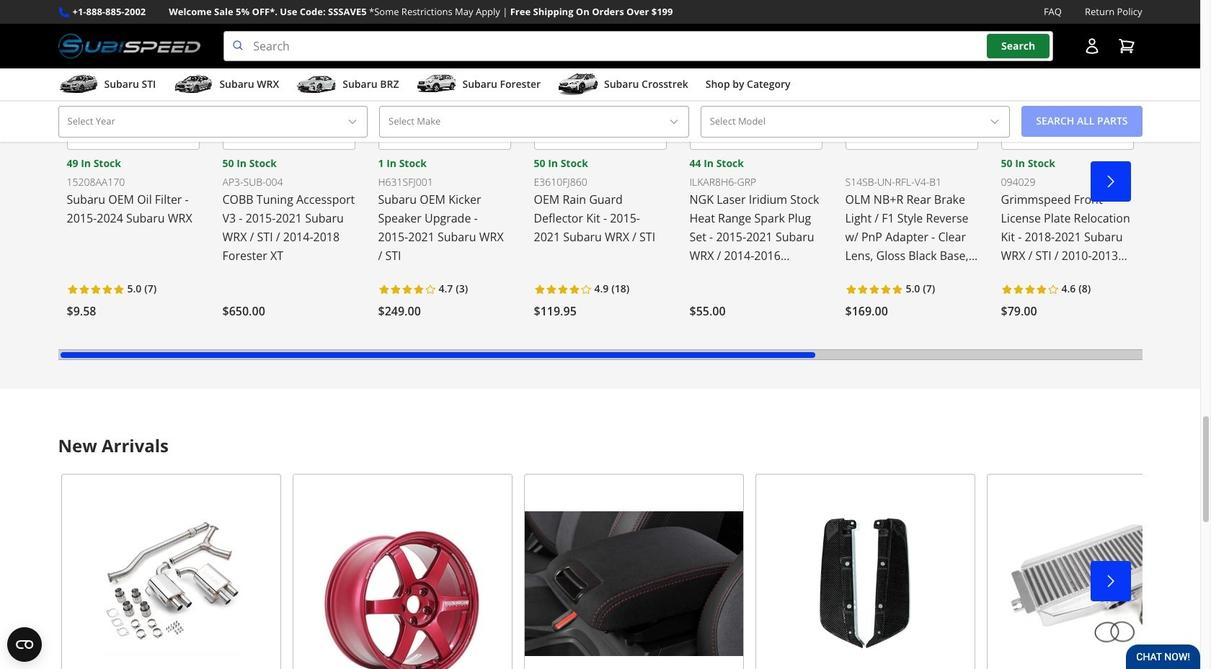Task type: locate. For each thing, give the bounding box(es) containing it.
olmb.47011.1 olm s style carbon fiber rear spats - 2022+ subaru wrx, image
[[755, 474, 975, 670]]

subj2010vc001 subaru ultrasuede center armrest extension - 2022+ subaru wrx, image
[[524, 474, 744, 670]]

cobb tuning accessport v3 - 2015-2021 subaru wrx / sti / 2014-2018 forester xt image
[[222, 8, 355, 150]]

subaru oem kicker speaker upgrade - 2015-2021 subaru wrx / sti image
[[378, 8, 511, 150]]

olm nb+r rear brake light / f1 style reverse w/ pnp adapter - clear lens, gloss black base, white bar - 2015-2021 subaru wrx / sti image
[[845, 8, 978, 150]]

a subaru sti thumbnail image image
[[58, 74, 98, 95]]

select model image
[[989, 116, 1001, 128]]

Select Year button
[[58, 106, 368, 137]]

select make image
[[668, 116, 680, 128]]

subispeed logo image
[[58, 31, 201, 61]]

subaru oem oil filter - 2015-2024 subaru wrx image
[[67, 8, 199, 150]]

a subaru brz thumbnail image image
[[297, 74, 337, 95]]

a subaru crosstrek thumbnail image image
[[558, 74, 598, 95]]

Select Model button
[[701, 106, 1010, 137]]



Task type: describe. For each thing, give the bounding box(es) containing it.
search input field
[[224, 31, 1053, 61]]

Select Make button
[[379, 106, 689, 137]]

oem rain guard deflector kit - 2015-2021 subaru wrx / sti image
[[534, 8, 667, 150]]

open widget image
[[7, 628, 42, 663]]

a subaru forester thumbnail image image
[[416, 74, 457, 95]]

select year image
[[347, 116, 358, 128]]

grimmspeed front license plate relocation kit - 2018-2021 subaru wrx / sti / 2010-2013 legacy / 2013-2016 scion fr-s / 2013-2021 subaru brz / 2017-2021 toyota 86 image
[[1001, 8, 1134, 150]]

grm113049 grimmspeed top mount intercooler 2022+ subaru wrx, image
[[987, 474, 1207, 670]]

button image
[[1083, 38, 1101, 55]]

cob516100 cobb tuning 3in stainless steel vb cat back exhaust system 22+ subaru wrx, image
[[61, 474, 281, 670]]

vlkwvdgy41ehr volk te37 saga hyper red 18x10 +41 - 2015+ wrx / 2015+ stix4, image
[[292, 474, 512, 670]]

ngk laser iridium stock heat range spark plug set - 2015-2021 subaru wrx / 2014-2016 forester xt image
[[690, 8, 822, 150]]

a subaru wrx thumbnail image image
[[173, 74, 214, 95]]



Task type: vqa. For each thing, say whether or not it's contained in the screenshot.
GRIMMSPEED FRONT LICENSE PLATE RELOCATION KIT - 2018-2021 SUBARU WRX / STI / 2010-2013 LEGACY / 2013-2016 SCION FR-S / 2013-2021 SUBARU BRZ / 2017-2021 TOYOTA 86 image
yes



